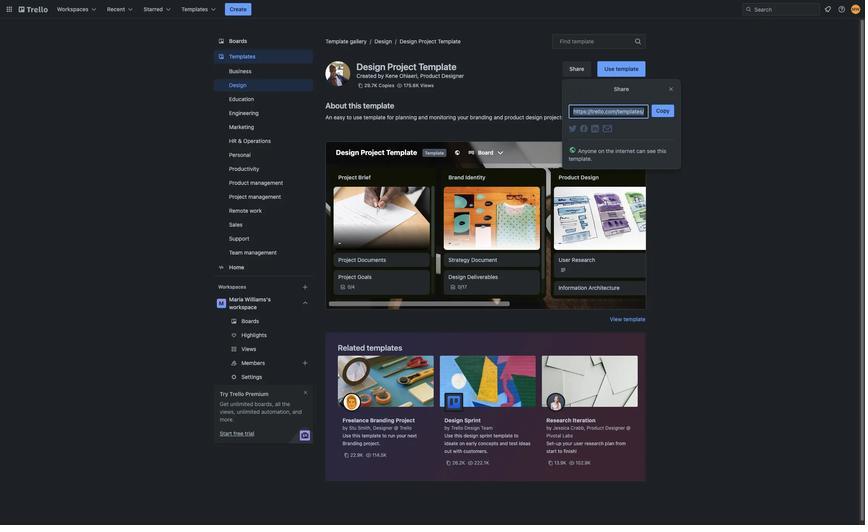 Task type: vqa. For each thing, say whether or not it's contained in the screenshot.
communication
no



Task type: locate. For each thing, give the bounding box(es) containing it.
1 vertical spatial management
[[248, 194, 281, 200]]

0 horizontal spatial use
[[343, 433, 351, 439]]

0 horizontal spatial trello
[[230, 391, 244, 398]]

views up members
[[242, 346, 256, 353]]

0 vertical spatial the
[[606, 148, 614, 154]]

sales
[[229, 222, 243, 228]]

1 horizontal spatial the
[[606, 148, 614, 154]]

your right the 'run'
[[397, 433, 406, 439]]

back to home image
[[19, 3, 48, 16]]

to left use
[[347, 114, 352, 121]]

management down support link
[[244, 249, 277, 256]]

0 horizontal spatial designer
[[373, 426, 393, 431]]

1 vertical spatial workspaces
[[218, 284, 246, 290]]

workspaces inside popup button
[[57, 6, 88, 12]]

on up 'with'
[[459, 441, 465, 447]]

designer for project
[[373, 426, 393, 431]]

1 vertical spatial design
[[464, 433, 478, 439]]

templates right starred popup button
[[181, 6, 208, 12]]

research iteration by jessica crabb, product designer @ pivotal labs set-up your user research plan from start to finish!
[[546, 417, 631, 455]]

1 horizontal spatial workspaces
[[218, 284, 246, 290]]

this inside anyone on the internet can see this template.
[[657, 148, 666, 154]]

templates link
[[214, 50, 313, 64]]

use inside button
[[604, 66, 614, 72]]

template gallery link
[[325, 38, 367, 45]]

create a workspace image
[[301, 283, 310, 292]]

gallery
[[350, 38, 367, 45]]

1 vertical spatial design link
[[214, 79, 313, 92]]

2 horizontal spatial your
[[563, 441, 572, 447]]

2 vertical spatial your
[[563, 441, 572, 447]]

None field
[[569, 105, 648, 119]]

1 horizontal spatial on
[[598, 148, 604, 154]]

1 horizontal spatial designer
[[442, 73, 464, 79]]

1 horizontal spatial trello
[[400, 426, 412, 431]]

your down labs
[[563, 441, 572, 447]]

0 vertical spatial share
[[569, 66, 584, 72]]

1 horizontal spatial use
[[444, 433, 453, 439]]

see
[[647, 148, 656, 154]]

0 vertical spatial design
[[526, 114, 542, 121]]

1 vertical spatial boards
[[242, 318, 259, 325]]

project up next
[[396, 417, 415, 424]]

1 vertical spatial templates
[[229, 53, 256, 60]]

1 horizontal spatial design
[[526, 114, 542, 121]]

education link
[[214, 93, 313, 106]]

designer inside research iteration by jessica crabb, product designer @ pivotal labs set-up your user research plan from start to finish!
[[605, 426, 625, 431]]

set-
[[546, 441, 556, 447]]

2 vertical spatial product
[[587, 426, 604, 431]]

0 vertical spatial templates
[[181, 6, 208, 12]]

templates up business
[[229, 53, 256, 60]]

@
[[394, 426, 398, 431], [626, 426, 631, 431]]

design
[[526, 114, 542, 121], [464, 433, 478, 439]]

0 vertical spatial boards link
[[214, 34, 313, 48]]

trial
[[245, 431, 255, 437]]

1 horizontal spatial branding
[[370, 417, 394, 424]]

support link
[[214, 233, 313, 245]]

boards
[[229, 38, 247, 44], [242, 318, 259, 325]]

templates inside 'link'
[[229, 53, 256, 60]]

trello up next
[[400, 426, 412, 431]]

highlights link
[[214, 329, 313, 342]]

design up early
[[464, 433, 478, 439]]

1 vertical spatial views
[[242, 346, 256, 353]]

designer for by
[[605, 426, 625, 431]]

test
[[509, 441, 518, 447]]

and left test at the bottom right of page
[[500, 441, 508, 447]]

designer up plan
[[605, 426, 625, 431]]

your left branding
[[457, 114, 469, 121]]

2 vertical spatial management
[[244, 249, 277, 256]]

design up the created
[[356, 61, 385, 72]]

1 vertical spatial product
[[229, 180, 249, 186]]

team inside design sprint by trello design team use this design sprint template to ideate on early concepts and test ideas out with customers.
[[481, 426, 493, 431]]

on inside anyone on the internet can see this template.
[[598, 148, 604, 154]]

boards link
[[214, 34, 313, 48], [214, 315, 313, 328]]

jessica
[[553, 426, 569, 431]]

0 horizontal spatial views
[[242, 346, 256, 353]]

template
[[325, 38, 348, 45], [438, 38, 461, 45], [418, 61, 456, 72]]

1 horizontal spatial @
[[626, 426, 631, 431]]

this up use
[[349, 101, 361, 110]]

anyone on the internet can see this template.
[[569, 148, 666, 162]]

project up remote
[[229, 194, 247, 200]]

design project template created by kene ohiaeri, product designer
[[356, 61, 464, 79]]

project down the primary element
[[419, 38, 436, 45]]

0 horizontal spatial design
[[464, 433, 478, 439]]

share on linkedin image
[[591, 125, 599, 133]]

boards right board icon
[[229, 38, 247, 44]]

kene ohiaeri, product designer image
[[325, 61, 350, 86]]

branding up 22.9k at the left of the page
[[343, 441, 362, 447]]

marketing link
[[214, 121, 313, 133]]

design right product
[[526, 114, 542, 121]]

concepts
[[478, 441, 498, 447]]

design link up education link
[[214, 79, 313, 92]]

13.9k
[[554, 460, 566, 466]]

template inside design project template created by kene ohiaeri, product designer
[[418, 61, 456, 72]]

@ inside research iteration by jessica crabb, product designer @ pivotal labs set-up your user research plan from start to finish!
[[626, 426, 631, 431]]

template down design project template
[[418, 61, 456, 72]]

share down find template
[[569, 66, 584, 72]]

1 vertical spatial on
[[459, 441, 465, 447]]

0 horizontal spatial on
[[459, 441, 465, 447]]

1 horizontal spatial templates
[[229, 53, 256, 60]]

by up pivotal
[[546, 426, 552, 431]]

0 horizontal spatial @
[[394, 426, 398, 431]]

1 vertical spatial boards link
[[214, 315, 313, 328]]

your for template
[[457, 114, 469, 121]]

0 horizontal spatial share
[[569, 66, 584, 72]]

up
[[556, 441, 561, 447]]

views,
[[220, 409, 236, 415]]

0 vertical spatial workspaces
[[57, 6, 88, 12]]

management for team management
[[244, 249, 277, 256]]

0 horizontal spatial branding
[[343, 441, 362, 447]]

2 horizontal spatial product
[[587, 426, 604, 431]]

@ inside freelance branding project by stu smith, designer @ trello use this template to run your next branding project.
[[394, 426, 398, 431]]

use
[[353, 114, 362, 121]]

boards up highlights on the bottom left
[[242, 318, 259, 325]]

views right 175.6k
[[420, 83, 434, 88]]

this down "stu"
[[352, 433, 360, 439]]

view template
[[610, 316, 645, 323]]

2 horizontal spatial use
[[604, 66, 614, 72]]

the
[[606, 148, 614, 154], [282, 401, 290, 408]]

0 vertical spatial on
[[598, 148, 604, 154]]

team up sprint
[[481, 426, 493, 431]]

1 vertical spatial team
[[481, 426, 493, 431]]

by
[[378, 73, 384, 79], [343, 426, 348, 431], [444, 426, 450, 431], [546, 426, 552, 431]]

about
[[325, 101, 347, 110]]

to
[[347, 114, 352, 121], [382, 433, 387, 439], [514, 433, 519, 439], [558, 449, 562, 455]]

by inside design project template created by kene ohiaeri, product designer
[[378, 73, 384, 79]]

0 vertical spatial product
[[420, 73, 440, 79]]

all
[[275, 401, 281, 408]]

175.6k
[[403, 83, 419, 88]]

project.
[[364, 441, 380, 447]]

your inside research iteration by jessica crabb, product designer @ pivotal labs set-up your user research plan from start to finish!
[[563, 441, 572, 447]]

templates
[[181, 6, 208, 12], [229, 53, 256, 60]]

0 horizontal spatial templates
[[181, 6, 208, 12]]

created
[[356, 73, 376, 79]]

close popover image
[[668, 86, 674, 92]]

0 vertical spatial views
[[420, 83, 434, 88]]

team down support
[[229, 249, 243, 256]]

remote work link
[[214, 205, 313, 217]]

team management link
[[214, 247, 313, 259]]

1 horizontal spatial team
[[481, 426, 493, 431]]

boards,
[[255, 401, 274, 408]]

easy
[[334, 114, 345, 121]]

1 vertical spatial your
[[397, 433, 406, 439]]

management down product management link
[[248, 194, 281, 200]]

2 @ from the left
[[626, 426, 631, 431]]

boards link up highlights link
[[214, 315, 313, 328]]

management down productivity link
[[251, 180, 283, 186]]

kene
[[385, 73, 398, 79]]

stu smith, designer @ trello image
[[343, 393, 361, 412]]

share on twitter image
[[569, 125, 577, 132]]

project up ohiaeri, in the left of the page
[[387, 61, 417, 72]]

on right anyone on the top
[[598, 148, 604, 154]]

1 boards link from the top
[[214, 34, 313, 48]]

recent button
[[102, 3, 137, 16]]

to up test at the bottom right of page
[[514, 433, 519, 439]]

product up the 175.6k views
[[420, 73, 440, 79]]

trello up ideate
[[451, 426, 463, 431]]

0 horizontal spatial product
[[229, 180, 249, 186]]

template down the primary element
[[438, 38, 461, 45]]

marketing
[[229, 124, 254, 130]]

management
[[251, 180, 283, 186], [248, 194, 281, 200], [244, 249, 277, 256]]

team management
[[229, 249, 277, 256]]

your inside the "about this template an easy to use template for planning and monitoring your branding and product design projects online."
[[457, 114, 469, 121]]

product down the iteration
[[587, 426, 604, 431]]

2 horizontal spatial designer
[[605, 426, 625, 431]]

use
[[604, 66, 614, 72], [343, 433, 351, 439], [444, 433, 453, 439]]

recent
[[107, 6, 125, 12]]

designer up the 'run'
[[373, 426, 393, 431]]

222.1k
[[474, 460, 489, 466]]

automation,
[[261, 409, 291, 415]]

projects
[[544, 114, 564, 121]]

unlimited down boards, at the left bottom
[[237, 409, 260, 415]]

0 horizontal spatial team
[[229, 249, 243, 256]]

boards for views
[[242, 318, 259, 325]]

0 vertical spatial your
[[457, 114, 469, 121]]

use up ideate
[[444, 433, 453, 439]]

the right all
[[282, 401, 290, 408]]

branding
[[370, 417, 394, 424], [343, 441, 362, 447]]

0 horizontal spatial workspaces
[[57, 6, 88, 12]]

to down 'up'
[[558, 449, 562, 455]]

29.7k
[[364, 83, 377, 88]]

home
[[229, 264, 244, 271]]

project
[[419, 38, 436, 45], [387, 61, 417, 72], [229, 194, 247, 200], [396, 417, 415, 424]]

and
[[418, 114, 428, 121], [494, 114, 503, 121], [293, 409, 302, 415], [500, 441, 508, 447]]

1 @ from the left
[[394, 426, 398, 431]]

to left the 'run'
[[382, 433, 387, 439]]

by inside design sprint by trello design team use this design sprint template to ideate on early concepts and test ideas out with customers.
[[444, 426, 450, 431]]

trello design team image
[[444, 393, 463, 412]]

user
[[574, 441, 583, 447]]

designer up the "about this template an easy to use template for planning and monitoring your branding and product design projects online."
[[442, 73, 464, 79]]

this right see
[[657, 148, 666, 154]]

1 vertical spatial branding
[[343, 441, 362, 447]]

2 boards link from the top
[[214, 315, 313, 328]]

1 horizontal spatial product
[[420, 73, 440, 79]]

hr & operations
[[229, 138, 271, 144]]

0 vertical spatial boards
[[229, 38, 247, 44]]

1 vertical spatial the
[[282, 401, 290, 408]]

design down sprint
[[464, 426, 480, 431]]

management for project management
[[248, 194, 281, 200]]

0 horizontal spatial the
[[282, 401, 290, 408]]

this up ideate
[[454, 433, 462, 439]]

sprint
[[480, 433, 492, 439]]

monitoring
[[429, 114, 456, 121]]

free
[[234, 431, 244, 437]]

branding up the 'run'
[[370, 417, 394, 424]]

1 horizontal spatial share
[[614, 86, 629, 92]]

home link
[[214, 261, 313, 275]]

this inside design sprint by trello design team use this design sprint template to ideate on early concepts and test ideas out with customers.
[[454, 433, 462, 439]]

by up ideate
[[444, 426, 450, 431]]

1 horizontal spatial your
[[457, 114, 469, 121]]

get
[[220, 401, 229, 408]]

the left internet
[[606, 148, 614, 154]]

to inside freelance branding project by stu smith, designer @ trello use this template to run your next branding project.
[[382, 433, 387, 439]]

views
[[420, 83, 434, 88], [242, 346, 256, 353]]

share down 'use template' button
[[614, 86, 629, 92]]

template for design project template created by kene ohiaeri, product designer
[[418, 61, 456, 72]]

use down "stu"
[[343, 433, 351, 439]]

product down productivity
[[229, 180, 249, 186]]

use down "find template" field
[[604, 66, 614, 72]]

0 horizontal spatial design link
[[214, 79, 313, 92]]

unlimited up views, on the bottom
[[230, 401, 253, 408]]

view
[[610, 316, 622, 323]]

design link right gallery
[[375, 38, 392, 45]]

boards link up templates 'link'
[[214, 34, 313, 48]]

by up 29.7k copies
[[378, 73, 384, 79]]

design project template link
[[400, 38, 461, 45]]

0 vertical spatial branding
[[370, 417, 394, 424]]

2 horizontal spatial trello
[[451, 426, 463, 431]]

hr
[[229, 138, 237, 144]]

designer inside freelance branding project by stu smith, designer @ trello use this template to run your next branding project.
[[373, 426, 393, 431]]

102.9k
[[576, 460, 591, 466]]

and right automation,
[[293, 409, 302, 415]]

project inside freelance branding project by stu smith, designer @ trello use this template to run your next branding project.
[[396, 417, 415, 424]]

maria williams (mariawilliams94) image
[[851, 5, 860, 14]]

design
[[375, 38, 392, 45], [400, 38, 417, 45], [356, 61, 385, 72], [229, 82, 247, 88], [444, 417, 463, 424], [464, 426, 480, 431]]

unlimited
[[230, 401, 253, 408], [237, 409, 260, 415]]

next
[[407, 433, 417, 439]]

to inside design sprint by trello design team use this design sprint template to ideate on early concepts and test ideas out with customers.
[[514, 433, 519, 439]]

trello right try
[[230, 391, 244, 398]]

boards link for views
[[214, 315, 313, 328]]

by left "stu"
[[343, 426, 348, 431]]

copy button
[[652, 105, 674, 117]]

0 vertical spatial management
[[251, 180, 283, 186]]

0 horizontal spatial your
[[397, 433, 406, 439]]

trello inside freelance branding project by stu smith, designer @ trello use this template to run your next branding project.
[[400, 426, 412, 431]]

personal link
[[214, 149, 313, 161]]

ideate
[[444, 441, 458, 447]]

research
[[546, 417, 571, 424]]

this
[[349, 101, 361, 110], [657, 148, 666, 154], [352, 433, 360, 439], [454, 433, 462, 439]]

0 vertical spatial design link
[[375, 38, 392, 45]]

copies
[[379, 83, 394, 88]]

management for product management
[[251, 180, 283, 186]]



Task type: describe. For each thing, give the bounding box(es) containing it.
0 vertical spatial team
[[229, 249, 243, 256]]

Search field
[[752, 3, 820, 15]]

internet
[[615, 148, 635, 154]]

create button
[[225, 3, 251, 16]]

finish!
[[564, 449, 577, 455]]

research
[[585, 441, 604, 447]]

stu
[[349, 426, 357, 431]]

project management link
[[214, 191, 313, 203]]

use template button
[[597, 61, 645, 77]]

jessica crabb, product designer @ pivotal labs image
[[546, 393, 565, 412]]

an
[[325, 114, 332, 121]]

22.9k
[[350, 453, 363, 459]]

highlights
[[242, 332, 267, 339]]

product inside design project template created by kene ohiaeri, product designer
[[420, 73, 440, 79]]

0 vertical spatial unlimited
[[230, 401, 253, 408]]

trello inside try trello premium get unlimited boards, all the views, unlimited automation, and more.
[[230, 391, 244, 398]]

and left product
[[494, 114, 503, 121]]

view template link
[[610, 316, 645, 324]]

business
[[229, 68, 252, 74]]

smith,
[[358, 426, 372, 431]]

remote work
[[229, 208, 262, 214]]

run
[[388, 433, 395, 439]]

early
[[466, 441, 477, 447]]

start
[[546, 449, 557, 455]]

@ for branding
[[394, 426, 398, 431]]

template inside field
[[572, 38, 594, 45]]

home image
[[217, 263, 226, 272]]

out
[[444, 449, 452, 455]]

26.2k
[[452, 460, 465, 466]]

by inside freelance branding project by stu smith, designer @ trello use this template to run your next branding project.
[[343, 426, 348, 431]]

design down trello design team icon
[[444, 417, 463, 424]]

members link
[[214, 357, 313, 370]]

settings link
[[214, 371, 313, 384]]

use template
[[604, 66, 639, 72]]

anyone
[[578, 148, 597, 154]]

product management link
[[214, 177, 313, 189]]

ohiaeri,
[[399, 73, 419, 79]]

members
[[242, 360, 265, 367]]

design up design project template created by kene ohiaeri, product designer
[[400, 38, 417, 45]]

design project template
[[400, 38, 461, 45]]

freelance branding project by stu smith, designer @ trello use this template to run your next branding project.
[[343, 417, 417, 447]]

1 horizontal spatial design link
[[375, 38, 392, 45]]

start
[[220, 431, 232, 437]]

sales link
[[214, 219, 313, 231]]

&
[[238, 138, 242, 144]]

Find template field
[[552, 34, 645, 49]]

the inside try trello premium get unlimited boards, all the views, unlimited automation, and more.
[[282, 401, 290, 408]]

0 notifications image
[[823, 5, 832, 14]]

add image
[[301, 359, 310, 368]]

find template
[[560, 38, 594, 45]]

template left gallery
[[325, 38, 348, 45]]

and inside design sprint by trello design team use this design sprint template to ideate on early concepts and test ideas out with customers.
[[500, 441, 508, 447]]

use inside freelance branding project by stu smith, designer @ trello use this template to run your next branding project.
[[343, 433, 351, 439]]

from
[[616, 441, 626, 447]]

1 horizontal spatial views
[[420, 83, 434, 88]]

views link
[[214, 343, 313, 356]]

open information menu image
[[838, 5, 846, 13]]

1 vertical spatial share
[[614, 86, 629, 92]]

education
[[229, 96, 254, 102]]

pivotal
[[546, 433, 561, 439]]

find
[[560, 38, 570, 45]]

productivity
[[229, 166, 259, 172]]

1 vertical spatial unlimited
[[237, 409, 260, 415]]

the inside anyone on the internet can see this template.
[[606, 148, 614, 154]]

29.7k copies
[[364, 83, 394, 88]]

share button
[[562, 61, 591, 77]]

primary element
[[0, 0, 865, 19]]

about this template an easy to use template for planning and monitoring your branding and product design projects online.
[[325, 101, 582, 121]]

online.
[[566, 114, 582, 121]]

template inside freelance branding project by stu smith, designer @ trello use this template to run your next branding project.
[[362, 433, 381, 439]]

williams's
[[245, 296, 271, 303]]

template inside design sprint by trello design team use this design sprint template to ideate on early concepts and test ideas out with customers.
[[494, 433, 513, 439]]

design inside design sprint by trello design team use this design sprint template to ideate on early concepts and test ideas out with customers.
[[464, 433, 478, 439]]

templates inside popup button
[[181, 6, 208, 12]]

product management
[[229, 180, 283, 186]]

product inside research iteration by jessica crabb, product designer @ pivotal labs set-up your user research plan from start to finish!
[[587, 426, 604, 431]]

board image
[[217, 36, 226, 46]]

more.
[[220, 417, 234, 423]]

copy
[[656, 107, 670, 114]]

for
[[387, 114, 394, 121]]

with
[[453, 449, 462, 455]]

product
[[505, 114, 524, 121]]

designer inside design project template created by kene ohiaeri, product designer
[[442, 73, 464, 79]]

template board image
[[217, 52, 226, 61]]

engineering link
[[214, 107, 313, 119]]

template inside button
[[616, 66, 639, 72]]

project management
[[229, 194, 281, 200]]

starred
[[144, 6, 163, 12]]

search image
[[746, 6, 752, 12]]

maria williams's workspace
[[229, 296, 271, 311]]

work
[[250, 208, 262, 214]]

your inside freelance branding project by stu smith, designer @ trello use this template to run your next branding project.
[[397, 433, 406, 439]]

iteration
[[573, 417, 595, 424]]

and inside try trello premium get unlimited boards, all the views, unlimited automation, and more.
[[293, 409, 302, 415]]

email image
[[603, 125, 612, 133]]

labs
[[562, 433, 573, 439]]

114.5k
[[372, 453, 387, 459]]

this inside freelance branding project by stu smith, designer @ trello use this template to run your next branding project.
[[352, 433, 360, 439]]

freelance
[[343, 417, 369, 424]]

use inside design sprint by trello design team use this design sprint template to ideate on early concepts and test ideas out with customers.
[[444, 433, 453, 439]]

project inside design project template created by kene ohiaeri, product designer
[[387, 61, 417, 72]]

your for by
[[563, 441, 572, 447]]

by inside research iteration by jessica crabb, product designer @ pivotal labs set-up your user research plan from start to finish!
[[546, 426, 552, 431]]

branding
[[470, 114, 492, 121]]

@ for iteration
[[626, 426, 631, 431]]

template for design project template
[[438, 38, 461, 45]]

plan
[[605, 441, 614, 447]]

and right planning
[[418, 114, 428, 121]]

switch to… image
[[5, 5, 13, 13]]

on inside design sprint by trello design team use this design sprint template to ideate on early concepts and test ideas out with customers.
[[459, 441, 465, 447]]

create
[[230, 6, 247, 12]]

design sprint by trello design team use this design sprint template to ideate on early concepts and test ideas out with customers.
[[444, 417, 531, 455]]

design inside design project template created by kene ohiaeri, product designer
[[356, 61, 385, 72]]

templates
[[367, 344, 402, 353]]

ideas
[[519, 441, 531, 447]]

business link
[[214, 65, 313, 78]]

support
[[229, 235, 249, 242]]

settings
[[242, 374, 262, 381]]

design right gallery
[[375, 38, 392, 45]]

premium
[[246, 391, 269, 398]]

boards for home
[[229, 38, 247, 44]]

maria
[[229, 296, 244, 303]]

to inside the "about this template an easy to use template for planning and monitoring your branding and product design projects online."
[[347, 114, 352, 121]]

related templates
[[338, 344, 402, 353]]

trello inside design sprint by trello design team use this design sprint template to ideate on early concepts and test ideas out with customers.
[[451, 426, 463, 431]]

template.
[[569, 156, 592, 162]]

start free trial
[[220, 431, 255, 437]]

customers.
[[463, 449, 488, 455]]

175.6k views
[[403, 83, 434, 88]]

boards link for home
[[214, 34, 313, 48]]

design down business
[[229, 82, 247, 88]]

design inside the "about this template an easy to use template for planning and monitoring your branding and product design projects online."
[[526, 114, 542, 121]]

this inside the "about this template an easy to use template for planning and monitoring your branding and product design projects online."
[[349, 101, 361, 110]]

to inside research iteration by jessica crabb, product designer @ pivotal labs set-up your user research plan from start to finish!
[[558, 449, 562, 455]]

sprint
[[464, 417, 481, 424]]

share inside button
[[569, 66, 584, 72]]

share on facebook image
[[580, 125, 588, 133]]



